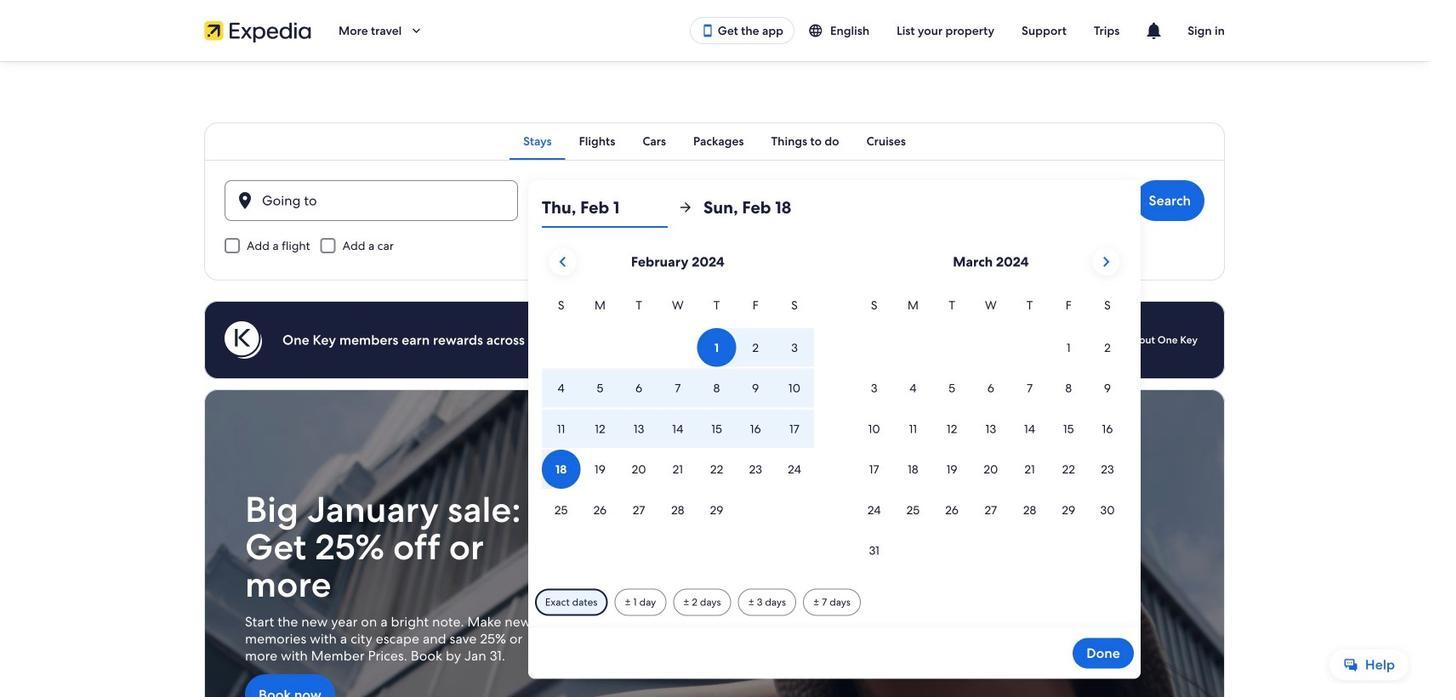 Task type: locate. For each thing, give the bounding box(es) containing it.
more travel image
[[409, 23, 424, 38]]

small image
[[809, 23, 831, 38]]

main content
[[0, 61, 1430, 698]]

previous month image
[[553, 252, 573, 272]]

travel sale activities deals image
[[204, 390, 1226, 698]]

application
[[542, 242, 1128, 572]]

communication center icon image
[[1144, 20, 1165, 41]]

tab list
[[204, 123, 1226, 160]]

march 2024 element
[[855, 296, 1128, 572]]

next month image
[[1097, 252, 1117, 272]]



Task type: vqa. For each thing, say whether or not it's contained in the screenshot.
Download the app button 'Icon' at the left
yes



Task type: describe. For each thing, give the bounding box(es) containing it.
february 2024 element
[[542, 296, 814, 532]]

expedia logo image
[[204, 19, 312, 43]]

download the app button image
[[701, 24, 715, 37]]

directional image
[[678, 200, 694, 215]]



